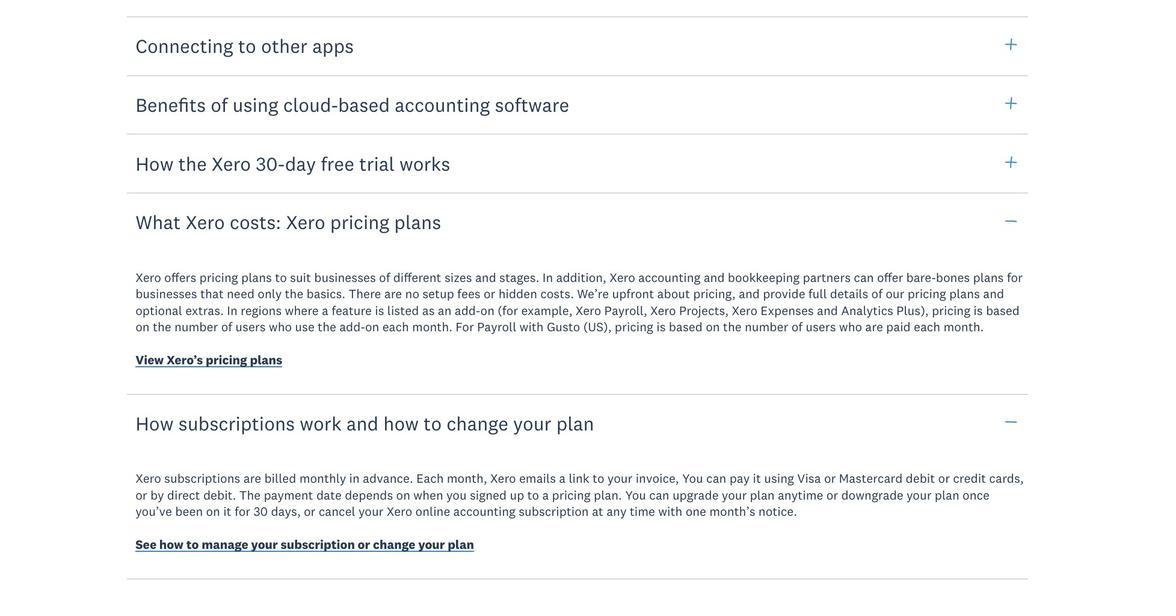 Task type: locate. For each thing, give the bounding box(es) containing it.
a inside xero offers pricing plans to suit businesses of different sizes and stages. in addition, xero accounting and bookkeeping partners can offer bare-bones plans for businesses that need only the basics. there are no setup fees or hidden costs. we're upfront about pricing, and provide full details of our pricing plans and optional extras. in regions where a feature is listed as an add-on (for example, xero payroll, xero projects, xero expenses and analytics plus), pricing is based on the number of users who use the add-on each month. for payroll with gusto (us), pricing is based on the number of users who are paid each month.
[[322, 303, 329, 319]]

link
[[569, 471, 590, 487]]

it right pay
[[753, 471, 762, 487]]

2 vertical spatial based
[[669, 319, 703, 335]]

1 horizontal spatial for
[[1008, 270, 1023, 286]]

0 vertical spatial it
[[753, 471, 762, 487]]

0 horizontal spatial who
[[269, 319, 292, 335]]

0 horizontal spatial based
[[338, 93, 390, 117]]

xero left offers
[[136, 270, 161, 286]]

subscriptions
[[178, 412, 295, 436], [164, 471, 240, 487]]

1 horizontal spatial is
[[657, 319, 666, 335]]

2 horizontal spatial are
[[866, 319, 884, 335]]

1 horizontal spatial number
[[745, 319, 789, 335]]

on
[[481, 303, 495, 319], [136, 319, 150, 335], [365, 319, 379, 335], [706, 319, 720, 335], [396, 487, 411, 504], [206, 504, 220, 520]]

offers
[[164, 270, 196, 286]]

see
[[136, 537, 157, 553]]

who
[[269, 319, 292, 335], [840, 319, 863, 335]]

your inside dropdown button
[[513, 412, 552, 436]]

0 horizontal spatial add-
[[340, 319, 365, 335]]

0 vertical spatial subscription
[[519, 504, 589, 520]]

works
[[400, 151, 451, 176]]

0 vertical spatial based
[[338, 93, 390, 117]]

0 horizontal spatial using
[[233, 93, 279, 117]]

monthly
[[300, 471, 346, 487]]

2 number from the left
[[745, 319, 789, 335]]

and
[[476, 270, 497, 286], [704, 270, 725, 286], [739, 286, 760, 302], [984, 286, 1005, 302], [817, 303, 839, 319], [347, 412, 379, 436]]

work
[[300, 412, 342, 436]]

xero down pricing,
[[732, 303, 758, 319]]

1 horizontal spatial can
[[707, 471, 727, 487]]

of inside benefits of using cloud-based accounting software dropdown button
[[211, 93, 228, 117]]

for
[[1008, 270, 1023, 286], [235, 504, 251, 520]]

for inside xero offers pricing plans to suit businesses of different sizes and stages. in addition, xero accounting and bookkeeping partners can offer bare-bones plans for businesses that need only the basics. there are no setup fees or hidden costs. we're upfront about pricing, and provide full details of our pricing plans and optional extras. in regions where a feature is listed as an add-on (for example, xero payroll, xero projects, xero expenses and analytics plus), pricing is based on the number of users who use the add-on each month. for payroll with gusto (us), pricing is based on the number of users who are paid each month.
[[1008, 270, 1023, 286]]

each
[[383, 319, 409, 335], [914, 319, 941, 335]]

other
[[261, 34, 308, 58]]

can inside xero offers pricing plans to suit businesses of different sizes and stages. in addition, xero accounting and bookkeeping partners can offer bare-bones plans for businesses that need only the basics. there are no setup fees or hidden costs. we're upfront about pricing, and provide full details of our pricing plans and optional extras. in regions where a feature is listed as an add-on (for example, xero payroll, xero projects, xero expenses and analytics plus), pricing is based on the number of users who use the add-on each month. for payroll with gusto (us), pricing is based on the number of users who are paid each month.
[[854, 270, 874, 286]]

plan up notice.
[[750, 487, 775, 504]]

xero left online
[[387, 504, 413, 520]]

at
[[592, 504, 604, 520]]

the inside how the xero 30-day free trial works dropdown button
[[178, 151, 207, 176]]

using up the anytime
[[765, 471, 795, 487]]

1 horizontal spatial using
[[765, 471, 795, 487]]

for
[[456, 319, 474, 335]]

mastercard
[[840, 471, 903, 487]]

on down debit.
[[206, 504, 220, 520]]

2 how from the top
[[136, 412, 174, 436]]

signed
[[470, 487, 507, 504]]

or right the anytime
[[827, 487, 839, 504]]

plus),
[[897, 303, 929, 319]]

or down depends
[[358, 537, 370, 553]]

change down depends
[[373, 537, 416, 553]]

(us),
[[584, 319, 612, 335]]

when
[[414, 487, 444, 504]]

subscription
[[519, 504, 589, 520], [281, 537, 355, 553]]

emails
[[519, 471, 556, 487]]

to up each
[[424, 412, 442, 436]]

1 horizontal spatial in
[[543, 270, 553, 286]]

are up the
[[244, 471, 261, 487]]

users down regions in the left bottom of the page
[[236, 319, 266, 335]]

for inside xero subscriptions are billed monthly in advance. each month, xero emails a link to your invoice, you can pay it using visa or mastercard debit or credit cards, or by direct debit. the payment date depends on when you signed up to a pricing plan. you can upgrade your plan anytime or downgrade your plan once you've been on it for 30 days, or cancel your xero online accounting subscription at any time with one month's notice.
[[235, 504, 251, 520]]

on up payroll
[[481, 303, 495, 319]]

1 horizontal spatial how
[[384, 412, 419, 436]]

gusto
[[547, 319, 581, 335]]

month,
[[447, 471, 488, 487]]

cancel
[[319, 504, 356, 520]]

extras.
[[185, 303, 224, 319]]

how the xero 30-day free trial works button
[[127, 133, 1029, 194]]

how inside dropdown button
[[384, 412, 419, 436]]

how right 'see'
[[159, 537, 184, 553]]

with down example,
[[520, 319, 544, 335]]

notice.
[[759, 504, 798, 520]]

how subscriptions work and how to change your plan button
[[127, 394, 1029, 454]]

0 vertical spatial change
[[447, 412, 509, 436]]

are
[[385, 286, 402, 302], [866, 319, 884, 335], [244, 471, 261, 487]]

0 horizontal spatial number
[[175, 319, 218, 335]]

using
[[233, 93, 279, 117], [765, 471, 795, 487]]

based
[[338, 93, 390, 117], [987, 303, 1020, 319], [669, 319, 703, 335]]

xero
[[212, 151, 251, 176], [186, 210, 225, 234], [286, 210, 326, 234], [136, 270, 161, 286], [610, 270, 636, 286], [576, 303, 602, 319], [651, 303, 676, 319], [732, 303, 758, 319], [136, 471, 161, 487], [491, 471, 516, 487], [387, 504, 413, 520]]

0 horizontal spatial a
[[322, 303, 329, 319]]

0 horizontal spatial users
[[236, 319, 266, 335]]

1 horizontal spatial month.
[[944, 319, 985, 335]]

number down extras.
[[175, 319, 218, 335]]

0 horizontal spatial for
[[235, 504, 251, 520]]

(for
[[498, 303, 518, 319]]

on down feature
[[365, 319, 379, 335]]

subscriptions inside xero subscriptions are billed monthly in advance. each month, xero emails a link to your invoice, you can pay it using visa or mastercard debit or credit cards, or by direct debit. the payment date depends on when you signed up to a pricing plan. you can upgrade your plan anytime or downgrade your plan once you've been on it for 30 days, or cancel your xero online accounting subscription at any time with one month's notice.
[[164, 471, 240, 487]]

or right days,
[[304, 504, 316, 520]]

you up time on the bottom right of the page
[[626, 487, 647, 504]]

your down online
[[418, 537, 445, 553]]

to up plan.
[[593, 471, 605, 487]]

of right benefits
[[211, 93, 228, 117]]

you up upgrade
[[683, 471, 704, 487]]

1 vertical spatial subscription
[[281, 537, 355, 553]]

plan inside 'see how to manage your subscription or change your plan' link
[[448, 537, 474, 553]]

1 horizontal spatial based
[[669, 319, 703, 335]]

1 horizontal spatial each
[[914, 319, 941, 335]]

or
[[484, 286, 496, 302], [825, 471, 836, 487], [939, 471, 951, 487], [136, 487, 147, 504], [827, 487, 839, 504], [304, 504, 316, 520], [358, 537, 370, 553]]

0 vertical spatial in
[[543, 270, 553, 286]]

subscriptions for xero
[[164, 471, 240, 487]]

change inside dropdown button
[[447, 412, 509, 436]]

plan up link
[[557, 412, 595, 436]]

subscriptions inside dropdown button
[[178, 412, 295, 436]]

see how to manage your subscription or change your plan
[[136, 537, 474, 553]]

1 horizontal spatial you
[[683, 471, 704, 487]]

or right the visa
[[825, 471, 836, 487]]

0 vertical spatial accounting
[[395, 93, 490, 117]]

2 each from the left
[[914, 319, 941, 335]]

or right debit
[[939, 471, 951, 487]]

a left link
[[559, 471, 566, 487]]

xero inside how the xero 30-day free trial works dropdown button
[[212, 151, 251, 176]]

how up advance.
[[384, 412, 419, 436]]

payment
[[264, 487, 313, 504]]

2 who from the left
[[840, 319, 863, 335]]

0 horizontal spatial month.
[[412, 319, 453, 335]]

0 horizontal spatial in
[[227, 303, 238, 319]]

are left no
[[385, 286, 402, 302]]

1 vertical spatial change
[[373, 537, 416, 553]]

month. down as
[[412, 319, 453, 335]]

your up emails
[[513, 412, 552, 436]]

to left other
[[238, 34, 256, 58]]

add- down feature
[[340, 319, 365, 335]]

subscriptions for how
[[178, 412, 295, 436]]

can left pay
[[707, 471, 727, 487]]

plan inside how subscriptions work and how to change your plan dropdown button
[[557, 412, 595, 436]]

30
[[254, 504, 268, 520]]

1 vertical spatial subscriptions
[[164, 471, 240, 487]]

subscription down emails
[[519, 504, 589, 520]]

expenses
[[761, 303, 814, 319]]

1 vertical spatial for
[[235, 504, 251, 520]]

add- down fees
[[455, 303, 481, 319]]

a down emails
[[543, 487, 549, 504]]

month. down bones
[[944, 319, 985, 335]]

where
[[285, 303, 319, 319]]

view xero's pricing plans link
[[136, 352, 283, 371]]

0 vertical spatial with
[[520, 319, 544, 335]]

1 vertical spatial how
[[136, 412, 174, 436]]

plans down regions in the left bottom of the page
[[250, 352, 283, 369]]

0 horizontal spatial it
[[223, 504, 232, 520]]

hidden
[[499, 286, 538, 302]]

to
[[238, 34, 256, 58], [275, 270, 287, 286], [424, 412, 442, 436], [593, 471, 605, 487], [528, 487, 540, 504], [186, 537, 199, 553]]

2 horizontal spatial a
[[559, 471, 566, 487]]

0 horizontal spatial with
[[520, 319, 544, 335]]

there
[[349, 286, 381, 302]]

plans inside view xero's pricing plans link
[[250, 352, 283, 369]]

businesses up basics.
[[314, 270, 376, 286]]

1 vertical spatial in
[[227, 303, 238, 319]]

pricing inside xero subscriptions are billed monthly in advance. each month, xero emails a link to your invoice, you can pay it using visa or mastercard debit or credit cards, or by direct debit. the payment date depends on when you signed up to a pricing plan. you can upgrade your plan anytime or downgrade your plan once you've been on it for 30 days, or cancel your xero online accounting subscription at any time with one month's notice.
[[552, 487, 591, 504]]

in up 'costs.'
[[543, 270, 553, 286]]

stages.
[[500, 270, 540, 286]]

on down projects, at right
[[706, 319, 720, 335]]

connecting
[[136, 34, 233, 58]]

of down extras.
[[221, 319, 232, 335]]

it
[[753, 471, 762, 487], [223, 504, 232, 520]]

or right fees
[[484, 286, 496, 302]]

how for how the xero 30-day free trial works
[[136, 151, 174, 176]]

1 vertical spatial it
[[223, 504, 232, 520]]

1 vertical spatial based
[[987, 303, 1020, 319]]

and inside dropdown button
[[347, 412, 379, 436]]

0 vertical spatial for
[[1008, 270, 1023, 286]]

to left "suit"
[[275, 270, 287, 286]]

with left one
[[659, 504, 683, 520]]

who left use
[[269, 319, 292, 335]]

on down advance.
[[396, 487, 411, 504]]

plans inside what xero costs: xero pricing plans dropdown button
[[394, 210, 441, 234]]

2 vertical spatial are
[[244, 471, 261, 487]]

0 horizontal spatial is
[[375, 303, 384, 319]]

are down analytics
[[866, 319, 884, 335]]

view
[[136, 352, 164, 369]]

0 vertical spatial add-
[[455, 303, 481, 319]]

1 vertical spatial how
[[159, 537, 184, 553]]

in down need
[[227, 303, 238, 319]]

how
[[384, 412, 419, 436], [159, 537, 184, 553]]

0 vertical spatial how
[[136, 151, 174, 176]]

direct
[[167, 487, 200, 504]]

1 vertical spatial accounting
[[639, 270, 701, 286]]

accounting inside xero offers pricing plans to suit businesses of different sizes and stages. in addition, xero accounting and bookkeeping partners can offer bare-bones plans for businesses that need only the basics. there are no setup fees or hidden costs. we're upfront about pricing, and provide full details of our pricing plans and optional extras. in regions where a feature is listed as an add-on (for example, xero payroll, xero projects, xero expenses and analytics plus), pricing is based on the number of users who use the add-on each month. for payroll with gusto (us), pricing is based on the number of users who are paid each month.
[[639, 270, 701, 286]]

upfront
[[612, 286, 655, 302]]

1 how from the top
[[136, 151, 174, 176]]

0 horizontal spatial each
[[383, 319, 409, 335]]

in
[[350, 471, 360, 487]]

example,
[[522, 303, 573, 319]]

pricing,
[[694, 286, 736, 302]]

subscription down cancel
[[281, 537, 355, 553]]

1 horizontal spatial subscription
[[519, 504, 589, 520]]

it down debit.
[[223, 504, 232, 520]]

xero up "upfront"
[[610, 270, 636, 286]]

partners
[[803, 270, 851, 286]]

plan down online
[[448, 537, 474, 553]]

plans up different
[[394, 210, 441, 234]]

accounting
[[395, 93, 490, 117], [639, 270, 701, 286], [454, 504, 516, 520]]

a
[[322, 303, 329, 319], [559, 471, 566, 487], [543, 487, 549, 504]]

xero left "30-"
[[212, 151, 251, 176]]

using left cloud-
[[233, 93, 279, 117]]

plan.
[[594, 487, 622, 504]]

pricing
[[330, 210, 390, 234], [200, 270, 238, 286], [908, 286, 947, 302], [932, 303, 971, 319], [615, 319, 654, 335], [206, 352, 247, 369], [552, 487, 591, 504]]

each down listed
[[383, 319, 409, 335]]

1 horizontal spatial are
[[385, 286, 402, 302]]

analytics
[[842, 303, 894, 319]]

2 horizontal spatial can
[[854, 270, 874, 286]]

1 vertical spatial with
[[659, 504, 683, 520]]

1 horizontal spatial who
[[840, 319, 863, 335]]

1 vertical spatial using
[[765, 471, 795, 487]]

businesses up "optional"
[[136, 286, 197, 302]]

2 horizontal spatial based
[[987, 303, 1020, 319]]

a down basics.
[[322, 303, 329, 319]]

change up "month,"
[[447, 412, 509, 436]]

users down the full
[[806, 319, 836, 335]]

number
[[175, 319, 218, 335], [745, 319, 789, 335]]

1 horizontal spatial change
[[447, 412, 509, 436]]

1 horizontal spatial it
[[753, 471, 762, 487]]

1 horizontal spatial a
[[543, 487, 549, 504]]

to left manage
[[186, 537, 199, 553]]

number down expenses
[[745, 319, 789, 335]]

with
[[520, 319, 544, 335], [659, 504, 683, 520]]

plan
[[557, 412, 595, 436], [750, 487, 775, 504], [935, 487, 960, 504], [448, 537, 474, 553]]

using inside xero subscriptions are billed monthly in advance. each month, xero emails a link to your invoice, you can pay it using visa or mastercard debit or credit cards, or by direct debit. the payment date depends on when you signed up to a pricing plan. you can upgrade your plan anytime or downgrade your plan once you've been on it for 30 days, or cancel your xero online accounting subscription at any time with one month's notice.
[[765, 471, 795, 487]]

change
[[447, 412, 509, 436], [373, 537, 416, 553]]

1 horizontal spatial users
[[806, 319, 836, 335]]

can down the invoice,
[[650, 487, 670, 504]]

each down plus),
[[914, 319, 941, 335]]

month.
[[412, 319, 453, 335], [944, 319, 985, 335]]

invoice,
[[636, 471, 679, 487]]

2 vertical spatial accounting
[[454, 504, 516, 520]]

0 horizontal spatial are
[[244, 471, 261, 487]]

xero right "costs:"
[[286, 210, 326, 234]]

0 vertical spatial using
[[233, 93, 279, 117]]

your up month's
[[722, 487, 747, 504]]

0 vertical spatial subscriptions
[[178, 412, 295, 436]]

can up details
[[854, 270, 874, 286]]

who down analytics
[[840, 319, 863, 335]]

plans down bones
[[950, 286, 981, 302]]

0 vertical spatial how
[[384, 412, 419, 436]]

1 horizontal spatial with
[[659, 504, 683, 520]]



Task type: describe. For each thing, give the bounding box(es) containing it.
addition,
[[557, 270, 607, 286]]

payroll
[[477, 319, 517, 335]]

software
[[495, 93, 570, 117]]

different
[[394, 270, 442, 286]]

the
[[239, 487, 261, 504]]

1 users from the left
[[236, 319, 266, 335]]

view xero's pricing plans
[[136, 352, 283, 369]]

your up plan.
[[608, 471, 633, 487]]

billed
[[265, 471, 296, 487]]

fees
[[458, 286, 481, 302]]

0 horizontal spatial change
[[373, 537, 416, 553]]

xero down about
[[651, 303, 676, 319]]

based inside dropdown button
[[338, 93, 390, 117]]

0 horizontal spatial you
[[626, 487, 647, 504]]

free
[[321, 151, 355, 176]]

details
[[831, 286, 869, 302]]

on down "optional"
[[136, 319, 150, 335]]

provide
[[763, 286, 806, 302]]

need
[[227, 286, 255, 302]]

depends
[[345, 487, 393, 504]]

1 who from the left
[[269, 319, 292, 335]]

use
[[295, 319, 315, 335]]

how subscriptions work and how to change your plan element
[[116, 454, 1041, 580]]

bones
[[937, 270, 971, 286]]

xero up up
[[491, 471, 516, 487]]

you've
[[136, 504, 172, 520]]

date
[[317, 487, 342, 504]]

your down debit
[[907, 487, 932, 504]]

anytime
[[778, 487, 824, 504]]

we're
[[577, 286, 609, 302]]

plans right bones
[[974, 270, 1004, 286]]

you
[[447, 487, 467, 504]]

payroll,
[[605, 303, 648, 319]]

1 vertical spatial are
[[866, 319, 884, 335]]

visa
[[798, 471, 822, 487]]

30-
[[256, 151, 285, 176]]

paid
[[887, 319, 911, 335]]

are inside xero subscriptions are billed monthly in advance. each month, xero emails a link to your invoice, you can pay it using visa or mastercard debit or credit cards, or by direct debit. the payment date depends on when you signed up to a pricing plan. you can upgrade your plan anytime or downgrade your plan once you've been on it for 30 days, or cancel your xero online accounting subscription at any time with one month's notice.
[[244, 471, 261, 487]]

2 horizontal spatial is
[[974, 303, 983, 319]]

of up there
[[379, 270, 390, 286]]

once
[[963, 487, 990, 504]]

2 month. from the left
[[944, 319, 985, 335]]

or left the by
[[136, 487, 147, 504]]

benefits
[[136, 93, 206, 117]]

pricing inside what xero costs: xero pricing plans dropdown button
[[330, 210, 390, 234]]

basics.
[[307, 286, 346, 302]]

to inside connecting to other apps dropdown button
[[238, 34, 256, 58]]

no
[[405, 286, 420, 302]]

to inside xero offers pricing plans to suit businesses of different sizes and stages. in addition, xero accounting and bookkeeping partners can offer bare-bones plans for businesses that need only the basics. there are no setup fees or hidden costs. we're upfront about pricing, and provide full details of our pricing plans and optional extras. in regions where a feature is listed as an add-on (for example, xero payroll, xero projects, xero expenses and analytics plus), pricing is based on the number of users who use the add-on each month. for payroll with gusto (us), pricing is based on the number of users who are paid each month.
[[275, 270, 287, 286]]

with inside xero subscriptions are billed monthly in advance. each month, xero emails a link to your invoice, you can pay it using visa or mastercard debit or credit cards, or by direct debit. the payment date depends on when you signed up to a pricing plan. you can upgrade your plan anytime or downgrade your plan once you've been on it for 30 days, or cancel your xero online accounting subscription at any time with one month's notice.
[[659, 504, 683, 520]]

suit
[[290, 270, 311, 286]]

1 month. from the left
[[412, 319, 453, 335]]

1 vertical spatial add-
[[340, 319, 365, 335]]

accounting inside xero subscriptions are billed monthly in advance. each month, xero emails a link to your invoice, you can pay it using visa or mastercard debit or credit cards, or by direct debit. the payment date depends on when you signed up to a pricing plan. you can upgrade your plan anytime or downgrade your plan once you've been on it for 30 days, or cancel your xero online accounting subscription at any time with one month's notice.
[[454, 504, 516, 520]]

2 users from the left
[[806, 319, 836, 335]]

any
[[607, 504, 627, 520]]

pay
[[730, 471, 750, 487]]

cloud-
[[283, 93, 338, 117]]

0 horizontal spatial how
[[159, 537, 184, 553]]

what xero costs: xero pricing plans button
[[127, 192, 1029, 253]]

0 horizontal spatial subscription
[[281, 537, 355, 553]]

our
[[886, 286, 905, 302]]

what
[[136, 210, 181, 234]]

0 horizontal spatial can
[[650, 487, 670, 504]]

accounting inside dropdown button
[[395, 93, 490, 117]]

to right up
[[528, 487, 540, 504]]

full
[[809, 286, 828, 302]]

xero subscriptions are billed monthly in advance. each month, xero emails a link to your invoice, you can pay it using visa or mastercard debit or credit cards, or by direct debit. the payment date depends on when you signed up to a pricing plan. you can upgrade your plan anytime or downgrade your plan once you've been on it for 30 days, or cancel your xero online accounting subscription at any time with one month's notice.
[[136, 471, 1024, 520]]

about
[[658, 286, 691, 302]]

1 horizontal spatial businesses
[[314, 270, 376, 286]]

each
[[417, 471, 444, 487]]

what xero costs: xero pricing plans element
[[116, 253, 1041, 395]]

xero's
[[167, 352, 203, 369]]

or inside xero offers pricing plans to suit businesses of different sizes and stages. in addition, xero accounting and bookkeeping partners can offer bare-bones plans for businesses that need only the basics. there are no setup fees or hidden costs. we're upfront about pricing, and provide full details of our pricing plans and optional extras. in regions where a feature is listed as an add-on (for example, xero payroll, xero projects, xero expenses and analytics plus), pricing is based on the number of users who use the add-on each month. for payroll with gusto (us), pricing is based on the number of users who are paid each month.
[[484, 286, 496, 302]]

1 number from the left
[[175, 319, 218, 335]]

credit
[[954, 471, 987, 487]]

how subscriptions work and how to change your plan
[[136, 412, 595, 436]]

regions
[[241, 303, 282, 319]]

days,
[[271, 504, 301, 520]]

of down expenses
[[792, 319, 803, 335]]

plans up only
[[241, 270, 272, 286]]

upgrade
[[673, 487, 719, 504]]

bookkeeping
[[728, 270, 800, 286]]

month's
[[710, 504, 756, 520]]

up
[[510, 487, 525, 504]]

with inside xero offers pricing plans to suit businesses of different sizes and stages. in addition, xero accounting and bookkeeping partners can offer bare-bones plans for businesses that need only the basics. there are no setup fees or hidden costs. we're upfront about pricing, and provide full details of our pricing plans and optional extras. in regions where a feature is listed as an add-on (for example, xero payroll, xero projects, xero expenses and analytics plus), pricing is based on the number of users who use the add-on each month. for payroll with gusto (us), pricing is based on the number of users who are paid each month.
[[520, 319, 544, 335]]

been
[[175, 504, 203, 520]]

by
[[150, 487, 164, 504]]

one
[[686, 504, 707, 520]]

0 horizontal spatial businesses
[[136, 286, 197, 302]]

that
[[200, 286, 224, 302]]

projects,
[[680, 303, 729, 319]]

feature
[[332, 303, 372, 319]]

1 horizontal spatial add-
[[455, 303, 481, 319]]

offer
[[878, 270, 904, 286]]

downgrade
[[842, 487, 904, 504]]

to inside how subscriptions work and how to change your plan dropdown button
[[424, 412, 442, 436]]

setup
[[423, 286, 454, 302]]

to inside 'see how to manage your subscription or change your plan' link
[[186, 537, 199, 553]]

benefits of using cloud-based accounting software button
[[127, 75, 1029, 135]]

1 each from the left
[[383, 319, 409, 335]]

manage
[[202, 537, 248, 553]]

how for how subscriptions work and how to change your plan
[[136, 412, 174, 436]]

0 vertical spatial are
[[385, 286, 402, 302]]

sizes
[[445, 270, 472, 286]]

xero up the by
[[136, 471, 161, 487]]

xero down we're
[[576, 303, 602, 319]]

trial
[[359, 151, 395, 176]]

apps
[[312, 34, 354, 58]]

cards,
[[990, 471, 1024, 487]]

debit.
[[203, 487, 236, 504]]

debit
[[906, 471, 936, 487]]

your down 30
[[251, 537, 278, 553]]

using inside benefits of using cloud-based accounting software dropdown button
[[233, 93, 279, 117]]

pricing inside view xero's pricing plans link
[[206, 352, 247, 369]]

costs:
[[230, 210, 281, 234]]

an
[[438, 303, 452, 319]]

of left our
[[872, 286, 883, 302]]

plan down credit
[[935, 487, 960, 504]]

subscription inside xero subscriptions are billed monthly in advance. each month, xero emails a link to your invoice, you can pay it using visa or mastercard debit or credit cards, or by direct debit. the payment date depends on when you signed up to a pricing plan. you can upgrade your plan anytime or downgrade your plan once you've been on it for 30 days, or cancel your xero online accounting subscription at any time with one month's notice.
[[519, 504, 589, 520]]

your down depends
[[359, 504, 384, 520]]

time
[[630, 504, 656, 520]]

xero right what
[[186, 210, 225, 234]]

only
[[258, 286, 282, 302]]

what xero costs: xero pricing plans
[[136, 210, 441, 234]]



Task type: vqa. For each thing, say whether or not it's contained in the screenshot.
rightmost Number
yes



